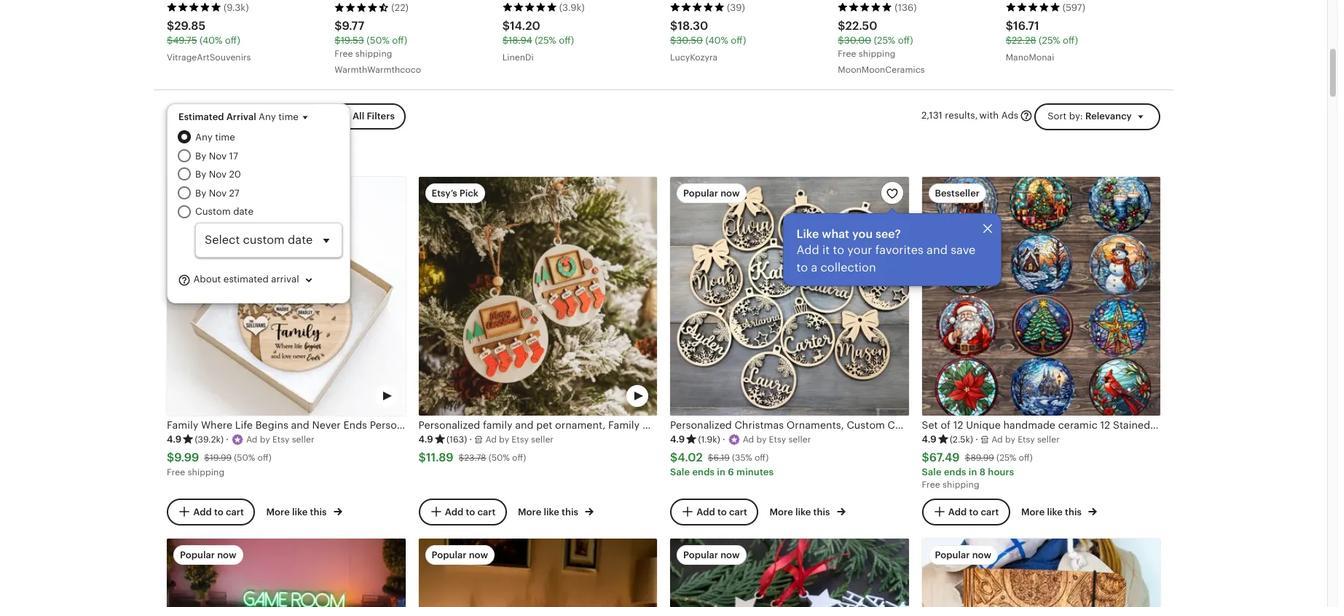 Task type: locate. For each thing, give the bounding box(es) containing it.
add down 11.89
[[445, 507, 464, 518]]

4 · from the left
[[976, 434, 979, 445]]

etsy up $ 67.49 $ 89.99 (25% off) sale ends in 8 hours free shipping
[[1018, 435, 1035, 445]]

bestseller up save
[[935, 188, 980, 199]]

a up (35%
[[743, 435, 749, 445]]

0 horizontal spatial time
[[215, 132, 235, 143]]

1 by from the top
[[195, 151, 206, 162]]

by for 11.89
[[499, 435, 509, 445]]

free inside $ 22.50 $ 30.00 (25% off) free shipping moonmoonceramics
[[838, 48, 857, 59]]

free inside $ 9.99 $ 19.99 (50% off) free shipping
[[167, 468, 185, 478]]

3 cart from the left
[[729, 507, 747, 518]]

sale inside $ 4.02 $ 6.19 (35% off) sale ends in 6 minutes
[[670, 467, 690, 478]]

0 horizontal spatial (40%
[[200, 35, 223, 46]]

a d by etsy seller up hours
[[992, 435, 1060, 445]]

add to cart button down $ 67.49 $ 89.99 (25% off) sale ends in 8 hours free shipping
[[922, 499, 1010, 526]]

1 in from the left
[[717, 467, 726, 478]]

$ 11.89 $ 23.78 (50% off)
[[419, 451, 526, 465]]

cart down $ 9.99 $ 19.99 (50% off) free shipping
[[226, 507, 244, 518]]

$ up manomonai
[[1006, 35, 1012, 46]]

add to cart button for 11.89
[[419, 499, 507, 526]]

in inside $ 67.49 $ 89.99 (25% off) sale ends in 8 hours free shipping
[[969, 467, 977, 478]]

1 this from the left
[[310, 507, 327, 518]]

to down $ 9.99 $ 19.99 (50% off) free shipping
[[214, 507, 224, 518]]

4.9 up 11.89
[[419, 434, 433, 445]]

this up family christmas ornament - personalized ornament with names - christmas tree ornament image
[[814, 507, 830, 518]]

(25% down 14.20
[[535, 35, 556, 46]]

by up hours
[[1005, 435, 1016, 445]]

1 add to cart from the left
[[193, 507, 244, 518]]

3 a d by etsy seller from the left
[[743, 435, 811, 445]]

now for christmas village mantel garland christmas light decorations nativity set nutcracker fireplace decor christmas gift wooden decor image
[[469, 550, 488, 561]]

3 more like this link from the left
[[770, 504, 846, 520]]

1 horizontal spatial (50%
[[367, 35, 390, 46]]

1 (40% from the left
[[200, 35, 223, 46]]

in
[[717, 467, 726, 478], [969, 467, 977, 478]]

more up custom neon sign | neon sign | wedding signs | name neon sign | led neon light sign | wedding bridesmaid gifts | wall decor | home decor image
[[266, 507, 290, 518]]

2 4.9 from the left
[[419, 434, 433, 445]]

3 seller from the left
[[789, 435, 811, 445]]

seller
[[292, 435, 314, 445], [531, 435, 554, 445], [789, 435, 811, 445], [1038, 435, 1060, 445]]

1 horizontal spatial bestseller
[[935, 188, 980, 199]]

(50% right 23.78
[[489, 453, 510, 463]]

shipping for 9.77
[[355, 48, 392, 59]]

3 etsy from the left
[[769, 435, 786, 445]]

0 vertical spatial time
[[278, 111, 299, 122]]

1 seller from the left
[[292, 435, 314, 445]]

(1.9k)
[[698, 435, 720, 445]]

add down like on the right top of page
[[797, 244, 820, 257]]

more like this for 67.49
[[1022, 507, 1084, 518]]

sale inside $ 67.49 $ 89.99 (25% off) sale ends in 8 hours free shipping
[[922, 467, 942, 478]]

off) up minutes
[[755, 453, 769, 463]]

add to cart down 6
[[697, 507, 747, 518]]

2 popular now link from the left
[[419, 539, 657, 608]]

family christmas ornament - personalized ornament with names - christmas tree ornament image
[[670, 539, 909, 608]]

0 horizontal spatial ends
[[692, 467, 715, 478]]

more like this link up christmas village mantel garland christmas light decorations nativity set nutcracker fireplace decor christmas gift wooden decor image
[[518, 504, 594, 520]]

3 more like this from the left
[[770, 507, 832, 518]]

2 etsy from the left
[[512, 435, 529, 445]]

more like this
[[266, 507, 329, 518], [518, 507, 581, 518], [770, 507, 832, 518], [1022, 507, 1084, 518]]

(25% inside $ 22.50 $ 30.00 (25% off) free shipping moonmoonceramics
[[874, 35, 896, 46]]

add for 11.89
[[445, 507, 464, 518]]

cart for 11.89
[[478, 507, 496, 518]]

d up $ 11.89 $ 23.78 (50% off)
[[491, 435, 497, 445]]

more like this link for 67.49
[[1022, 504, 1097, 520]]

2 horizontal spatial (50%
[[489, 453, 510, 463]]

off) inside $ 4.02 $ 6.19 (35% off) sale ends in 6 minutes
[[755, 453, 769, 463]]

more like this link for 9.99
[[266, 504, 342, 520]]

to down $ 67.49 $ 89.99 (25% off) sale ends in 8 hours free shipping
[[969, 507, 979, 518]]

(39)
[[727, 2, 745, 13]]

by up $ 9.99 $ 19.99 (50% off) free shipping
[[260, 435, 270, 445]]

ends inside $ 67.49 $ 89.99 (25% off) sale ends in 8 hours free shipping
[[944, 467, 967, 478]]

5 out of 5 stars image for 22.50
[[838, 2, 893, 13]]

1 add to cart button from the left
[[167, 499, 255, 526]]

free inside $ 9.77 $ 19.53 (50% off) free shipping warmthwarmthcoco
[[335, 48, 353, 59]]

by up custom at left
[[195, 188, 206, 199]]

5 out of 5 stars image
[[167, 2, 221, 13], [502, 2, 557, 13], [670, 2, 725, 13], [838, 2, 893, 13], [1006, 2, 1061, 13]]

etsy up $ 11.89 $ 23.78 (50% off)
[[512, 435, 529, 445]]

$ left '6.19'
[[670, 451, 678, 465]]

any up any time link
[[259, 111, 276, 122]]

in inside $ 4.02 $ 6.19 (35% off) sale ends in 6 minutes
[[717, 467, 726, 478]]

off)
[[225, 35, 240, 46], [392, 35, 407, 46], [559, 35, 574, 46], [731, 35, 746, 46], [898, 35, 913, 46], [1063, 35, 1078, 46], [258, 453, 272, 463], [512, 453, 526, 463], [755, 453, 769, 463], [1019, 453, 1033, 463]]

see?
[[876, 228, 901, 241]]

2 in from the left
[[969, 467, 977, 478]]

more for 11.89
[[518, 507, 542, 518]]

add down $ 9.99 $ 19.99 (50% off) free shipping
[[193, 507, 212, 518]]

4 a d by etsy seller from the left
[[992, 435, 1060, 445]]

a for 67.49
[[992, 435, 998, 445]]

$ down (39.2k)
[[204, 453, 210, 463]]

0 horizontal spatial (50%
[[234, 453, 255, 463]]

3 d from the left
[[749, 435, 754, 445]]

to
[[833, 244, 845, 257], [797, 261, 808, 275], [214, 507, 224, 518], [466, 507, 475, 518], [718, 507, 727, 518], [969, 507, 979, 518]]

off) for 22.50
[[898, 35, 913, 46]]

by for by nov 17
[[195, 151, 206, 162]]

more for 9.99
[[266, 507, 290, 518]]

1 ends from the left
[[692, 467, 715, 478]]

like up custom neon sign | neon sign | wedding signs | name neon sign | led neon light sign | wedding bridesmaid gifts | wall decor | home decor image
[[292, 507, 308, 518]]

22.50
[[846, 19, 878, 33]]

d for 4.02
[[749, 435, 754, 445]]

free down 67.49 in the right of the page
[[922, 480, 940, 490]]

off) inside $ 9.99 $ 19.99 (50% off) free shipping
[[258, 453, 272, 463]]

(40% inside $ 29.85 $ 49.75 (40% off) vitrageartsouvenirs
[[200, 35, 223, 46]]

2 (40% from the left
[[706, 35, 729, 46]]

1 horizontal spatial ends
[[944, 467, 967, 478]]

5 5 out of 5 stars image from the left
[[1006, 2, 1061, 13]]

14.20
[[510, 19, 540, 33]]

off) for 67.49
[[1019, 453, 1033, 463]]

popular now link
[[167, 539, 405, 608], [419, 539, 657, 608], [670, 539, 909, 608], [922, 539, 1161, 608]]

by for 9.99
[[260, 435, 270, 445]]

nov for 27
[[209, 188, 227, 199]]

(50% inside $ 9.99 $ 19.99 (50% off) free shipping
[[234, 453, 255, 463]]

$ 4.02 $ 6.19 (35% off) sale ends in 6 minutes
[[670, 451, 774, 478]]

a d by etsy seller
[[246, 435, 314, 445], [486, 435, 554, 445], [743, 435, 811, 445], [992, 435, 1060, 445]]

and
[[927, 244, 948, 257]]

(40% right the 30.50
[[706, 35, 729, 46]]

this
[[310, 507, 327, 518], [562, 507, 578, 518], [814, 507, 830, 518], [1065, 507, 1082, 518]]

0 horizontal spatial sale
[[670, 467, 690, 478]]

save
[[951, 244, 976, 257]]

popular for personalized christmas ornaments, custom christmas tree decor, wood xmas decor, laser cut names, christmas bauble, gift tags, your logo
[[683, 188, 718, 199]]

3 add to cart button from the left
[[670, 499, 758, 526]]

product video element for custom neon sign | neon sign | wedding signs | name neon sign | led neon light sign | wedding bridesmaid gifts | wall decor | home decor image
[[167, 539, 405, 608]]

off) right 89.99
[[1019, 453, 1033, 463]]

2 like from the left
[[544, 507, 560, 518]]

more like this link for 4.02
[[770, 504, 846, 520]]

9.99
[[174, 451, 199, 465]]

by for 67.49
[[1005, 435, 1016, 445]]

5 out of 5 stars image up "22.50"
[[838, 2, 893, 13]]

4.9 up the 9.99 at the left
[[167, 434, 182, 445]]

a d by etsy seller for 11.89
[[486, 435, 554, 445]]

relevancy
[[1086, 110, 1132, 121]]

by down by nov 17
[[195, 169, 206, 180]]

bestseller up custom at left
[[180, 188, 225, 199]]

6.19
[[714, 453, 730, 463]]

1 more like this from the left
[[266, 507, 329, 518]]

3 by from the left
[[757, 435, 767, 445]]

(25%
[[535, 35, 556, 46], [874, 35, 896, 46], [1039, 35, 1061, 46], [997, 453, 1017, 463]]

$ up "linendi"
[[502, 35, 509, 46]]

by down any time
[[195, 151, 206, 162]]

d
[[252, 435, 258, 445], [491, 435, 497, 445], [749, 435, 754, 445], [998, 435, 1003, 445]]

1 a d by etsy seller from the left
[[246, 435, 314, 445]]

2 vertical spatial nov
[[209, 188, 227, 199]]

4 more like this from the left
[[1022, 507, 1084, 518]]

2 seller from the left
[[531, 435, 554, 445]]

more like this for 11.89
[[518, 507, 581, 518]]

sale down 67.49 in the right of the page
[[922, 467, 942, 478]]

2 ends from the left
[[944, 467, 967, 478]]

3 nov from the top
[[209, 188, 227, 199]]

sale for 67.49
[[922, 467, 942, 478]]

tooltip
[[783, 210, 1001, 287]]

29.85
[[174, 19, 206, 33]]

shipping inside $ 22.50 $ 30.00 (25% off) free shipping moonmoonceramics
[[859, 48, 896, 59]]

more up christmas village mantel garland christmas light decorations nativity set nutcracker fireplace decor christmas gift wooden decor image
[[518, 507, 542, 518]]

2 nov from the top
[[209, 169, 227, 180]]

(40%
[[200, 35, 223, 46], [706, 35, 729, 46]]

1 horizontal spatial (40%
[[706, 35, 729, 46]]

2 a d by etsy seller from the left
[[486, 435, 554, 445]]

0 vertical spatial by
[[195, 151, 206, 162]]

ends down 67.49 in the right of the page
[[944, 467, 967, 478]]

free down 19.53 in the top of the page
[[335, 48, 353, 59]]

shipping inside $ 9.77 $ 19.53 (50% off) free shipping warmthwarmthcoco
[[355, 48, 392, 59]]

(2.5k)
[[950, 435, 974, 445]]

5 out of 5 stars image up 29.85
[[167, 2, 221, 13]]

4 5 out of 5 stars image from the left
[[838, 2, 893, 13]]

1 by from the left
[[260, 435, 270, 445]]

ends inside $ 4.02 $ 6.19 (35% off) sale ends in 6 minutes
[[692, 467, 715, 478]]

1 etsy from the left
[[272, 435, 290, 445]]

etsy right (39.2k)
[[272, 435, 290, 445]]

49.75
[[173, 35, 197, 46]]

(25% for 16.71
[[1039, 35, 1061, 46]]

this up custom neon sign | neon sign | wedding signs | name neon sign | led neon light sign | wedding bridesmaid gifts | wall decor | home decor image
[[310, 507, 327, 518]]

· for 11.89
[[469, 434, 472, 445]]

· right (2.5k)
[[976, 434, 979, 445]]

off) down (22)
[[392, 35, 407, 46]]

off) inside $ 11.89 $ 23.78 (50% off)
[[512, 453, 526, 463]]

in left 8
[[969, 467, 977, 478]]

off) for 9.99
[[258, 453, 272, 463]]

product video element for personalized family and pet ornament, family christmas ornament, personalized christmas family ornament, 2023 ornament. image at the left
[[419, 177, 657, 416]]

off) inside $ 18.30 $ 30.50 (40% off) lucykozyra
[[731, 35, 746, 46]]

4 4.9 from the left
[[922, 434, 937, 445]]

sale
[[670, 467, 690, 478], [922, 467, 942, 478]]

(39.2k)
[[195, 435, 224, 445]]

by up $ 11.89 $ 23.78 (50% off)
[[499, 435, 509, 445]]

more like this up personalized wooden recipe book binder custom journal cookbook notebook valentine's day bridal shower gift daughter  birthday gift gift moms image
[[1022, 507, 1084, 518]]

2,131
[[922, 110, 943, 121]]

(136)
[[895, 2, 917, 13]]

product video element
[[167, 177, 405, 416], [419, 177, 657, 416], [167, 539, 405, 608], [922, 539, 1161, 608]]

off) inside $ 14.20 $ 18.94 (25% off) linendi
[[559, 35, 574, 46]]

$ down 4.5 out of 5 stars image
[[335, 35, 341, 46]]

3 4.9 from the left
[[670, 434, 685, 445]]

nov for 20
[[209, 169, 227, 180]]

etsy
[[272, 435, 290, 445], [512, 435, 529, 445], [769, 435, 786, 445], [1018, 435, 1035, 445]]

off) down (39)
[[731, 35, 746, 46]]

(25% up hours
[[997, 453, 1017, 463]]

$ left 23.78
[[419, 451, 426, 465]]

off) right 23.78
[[512, 453, 526, 463]]

off) for 16.71
[[1063, 35, 1078, 46]]

4 like from the left
[[1047, 507, 1063, 518]]

(50% inside $ 9.77 $ 19.53 (50% off) free shipping warmthwarmthcoco
[[367, 35, 390, 46]]

(50% inside $ 11.89 $ 23.78 (50% off)
[[489, 453, 510, 463]]

4 etsy from the left
[[1018, 435, 1035, 445]]

(3.9k)
[[559, 2, 585, 13]]

2 cart from the left
[[478, 507, 496, 518]]

3 add to cart from the left
[[697, 507, 747, 518]]

time up by nov 17
[[215, 132, 235, 143]]

off) down (597)
[[1063, 35, 1078, 46]]

· right (1.9k)
[[723, 434, 725, 445]]

1 · from the left
[[226, 434, 229, 445]]

(35%
[[732, 453, 753, 463]]

to for 9.99
[[214, 507, 224, 518]]

etsy for 67.49
[[1018, 435, 1035, 445]]

like for 9.99
[[292, 507, 308, 518]]

like up christmas village mantel garland christmas light decorations nativity set nutcracker fireplace decor christmas gift wooden decor image
[[544, 507, 560, 518]]

by nov 27
[[195, 188, 240, 199]]

2 more like this from the left
[[518, 507, 581, 518]]

4 add to cart from the left
[[948, 507, 999, 518]]

a for 9.99
[[246, 435, 252, 445]]

any inside select an estimated delivery date option group
[[195, 132, 213, 143]]

popular for family christmas ornament - personalized ornament with names - christmas tree ornament image
[[683, 550, 718, 561]]

select an estimated delivery date option group
[[178, 131, 342, 258]]

add to cart button down $ 9.99 $ 19.99 (50% off) free shipping
[[167, 499, 255, 526]]

seller for 11.89
[[531, 435, 554, 445]]

popular now for family christmas ornament - personalized ornament with names - christmas tree ornament image
[[683, 550, 740, 561]]

ends for 67.49
[[944, 467, 967, 478]]

(25% inside $ 67.49 $ 89.99 (25% off) sale ends in 8 hours free shipping
[[997, 453, 1017, 463]]

4 add to cart button from the left
[[922, 499, 1010, 526]]

3 this from the left
[[814, 507, 830, 518]]

a for 4.02
[[743, 435, 749, 445]]

4 cart from the left
[[981, 507, 999, 518]]

1 more from the left
[[266, 507, 290, 518]]

popular
[[683, 188, 718, 199], [180, 550, 215, 561], [432, 550, 467, 561], [683, 550, 718, 561], [935, 550, 970, 561]]

more like this for 9.99
[[266, 507, 329, 518]]

more like this down minutes
[[770, 507, 832, 518]]

arrival
[[226, 111, 256, 122]]

$ up vitrageartsouvenirs
[[167, 35, 173, 46]]

popular now for personalized christmas ornaments, custom christmas tree decor, wood xmas decor, laser cut names, christmas bauble, gift tags, your logo
[[683, 188, 740, 199]]

4 seller from the left
[[1038, 435, 1060, 445]]

shipping up moonmoonceramics
[[859, 48, 896, 59]]

1 bestseller from the left
[[180, 188, 225, 199]]

off) for 11.89
[[512, 453, 526, 463]]

(50% right 19.53 in the top of the page
[[367, 35, 390, 46]]

a d by etsy seller up $ 9.99 $ 19.99 (50% off) free shipping
[[246, 435, 314, 445]]

· right (163) at the left
[[469, 434, 472, 445]]

family where life begins and never ends personalized 3 inch ceramic christmas ornament with gift box image
[[167, 177, 405, 416]]

seller for 67.49
[[1038, 435, 1060, 445]]

$ left 89.99
[[922, 451, 929, 465]]

1 vertical spatial nov
[[209, 169, 227, 180]]

4 more like this link from the left
[[1022, 504, 1097, 520]]

1 sale from the left
[[670, 467, 690, 478]]

2 · from the left
[[469, 434, 472, 445]]

cart down 23.78
[[478, 507, 496, 518]]

5 out of 5 stars image for 18.30
[[670, 2, 725, 13]]

more
[[266, 507, 290, 518], [518, 507, 542, 518], [770, 507, 793, 518], [1022, 507, 1045, 518]]

free down 30.00
[[838, 48, 857, 59]]

off) right 19.99
[[258, 453, 272, 463]]

(40% up vitrageartsouvenirs
[[200, 35, 223, 46]]

custom neon sign | neon sign | wedding signs | name neon sign | led neon light sign | wedding bridesmaid gifts | wall decor | home decor image
[[167, 539, 405, 608]]

about estimated arrival button
[[178, 266, 327, 294]]

add down $ 4.02 $ 6.19 (35% off) sale ends in 6 minutes
[[697, 507, 715, 518]]

seller for 9.99
[[292, 435, 314, 445]]

off) inside $ 22.50 $ 30.00 (25% off) free shipping moonmoonceramics
[[898, 35, 913, 46]]

1 popular now link from the left
[[167, 539, 405, 608]]

cart
[[226, 507, 244, 518], [478, 507, 496, 518], [729, 507, 747, 518], [981, 507, 999, 518]]

like for 67.49
[[1047, 507, 1063, 518]]

$ left 19.99
[[167, 451, 174, 465]]

0 horizontal spatial bestseller
[[180, 188, 225, 199]]

4 this from the left
[[1065, 507, 1082, 518]]

1 more like this link from the left
[[266, 504, 342, 520]]

1 d from the left
[[252, 435, 258, 445]]

· for 9.99
[[226, 434, 229, 445]]

etsy up minutes
[[769, 435, 786, 445]]

this up christmas village mantel garland christmas light decorations nativity set nutcracker fireplace decor christmas gift wooden decor image
[[562, 507, 578, 518]]

1 vertical spatial time
[[215, 132, 235, 143]]

1 horizontal spatial in
[[969, 467, 977, 478]]

more for 67.49
[[1022, 507, 1045, 518]]

(25% right 30.00
[[874, 35, 896, 46]]

shipping inside $ 67.49 $ 89.99 (25% off) sale ends in 8 hours free shipping
[[943, 480, 980, 490]]

a for 11.89
[[486, 435, 492, 445]]

2 add to cart from the left
[[445, 507, 496, 518]]

this for 4.02
[[814, 507, 830, 518]]

personalized family and pet ornament, family christmas ornament, personalized christmas family ornament, 2023 ornament. image
[[419, 177, 657, 416]]

this for 67.49
[[1065, 507, 1082, 518]]

by:
[[1069, 110, 1083, 121]]

(40% inside $ 18.30 $ 30.50 (40% off) lucykozyra
[[706, 35, 729, 46]]

like for 11.89
[[544, 507, 560, 518]]

1 cart from the left
[[226, 507, 244, 518]]

3 more from the left
[[770, 507, 793, 518]]

(25% inside $ 14.20 $ 18.94 (25% off) linendi
[[535, 35, 556, 46]]

shipping
[[355, 48, 392, 59], [859, 48, 896, 59], [188, 468, 225, 478], [943, 480, 980, 490]]

a up 23.78
[[486, 435, 492, 445]]

3 like from the left
[[796, 507, 811, 518]]

2 by from the top
[[195, 169, 206, 180]]

4 d from the left
[[998, 435, 1003, 445]]

(25% inside the $ 16.71 $ 22.28 (25% off) manomonai
[[1039, 35, 1061, 46]]

free for 22.50
[[838, 48, 857, 59]]

add to cart button
[[167, 499, 255, 526], [419, 499, 507, 526], [670, 499, 758, 526], [922, 499, 1010, 526]]

add for 4.02
[[697, 507, 715, 518]]

hours
[[988, 467, 1015, 478]]

popular now
[[683, 188, 740, 199], [180, 550, 236, 561], [432, 550, 488, 561], [683, 550, 740, 561], [935, 550, 992, 561]]

(50% right 19.99
[[234, 453, 255, 463]]

sort
[[1048, 110, 1067, 121]]

4.9 for 9.99
[[167, 434, 182, 445]]

to down $ 11.89 $ 23.78 (50% off)
[[466, 507, 475, 518]]

add to cart for 11.89
[[445, 507, 496, 518]]

add to cart button down 6
[[670, 499, 758, 526]]

a d by etsy seller for 4.02
[[743, 435, 811, 445]]

2 d from the left
[[491, 435, 497, 445]]

etsy for 11.89
[[512, 435, 529, 445]]

· for 67.49
[[976, 434, 979, 445]]

like up personalized wooden recipe book binder custom journal cookbook notebook valentine's day bridal shower gift daughter  birthday gift gift moms image
[[1047, 507, 1063, 518]]

add for 67.49
[[948, 507, 967, 518]]

1 vertical spatial any
[[195, 132, 213, 143]]

to for 67.49
[[969, 507, 979, 518]]

2 more from the left
[[518, 507, 542, 518]]

23.78
[[464, 453, 486, 463]]

now for family christmas ornament - personalized ornament with names - christmas tree ornament image
[[721, 550, 740, 561]]

2 add to cart button from the left
[[419, 499, 507, 526]]

0 horizontal spatial in
[[717, 467, 726, 478]]

9.77
[[342, 19, 364, 33]]

set of 12 unique handmade ceramic 12 stained glass look christmas ornaments, christmas 2023 ornament, christmas decoration,holiday gift idea image
[[922, 177, 1161, 416]]

0 vertical spatial nov
[[209, 151, 227, 162]]

more like this link up family christmas ornament - personalized ornament with names - christmas tree ornament image
[[770, 504, 846, 520]]

3 by from the top
[[195, 188, 206, 199]]

more like this up christmas village mantel garland christmas light decorations nativity set nutcracker fireplace decor christmas gift wooden decor image
[[518, 507, 581, 518]]

about
[[193, 274, 221, 285]]

2 vertical spatial by
[[195, 188, 206, 199]]

1 vertical spatial by
[[195, 169, 206, 180]]

d for 11.89
[[491, 435, 497, 445]]

free down the 9.99 at the left
[[167, 468, 185, 478]]

3 5 out of 5 stars image from the left
[[670, 2, 725, 13]]

1 horizontal spatial sale
[[922, 467, 942, 478]]

a inside "like what you see? add it to your favorites and save to a collection"
[[811, 261, 818, 275]]

$ up the lucykozyra
[[670, 35, 676, 46]]

4 by from the left
[[1005, 435, 1016, 445]]

moonmoonceramics
[[838, 65, 925, 75]]

off) for 14.20
[[559, 35, 574, 46]]

free for 9.99
[[167, 468, 185, 478]]

1 nov from the top
[[209, 151, 227, 162]]

time
[[278, 111, 299, 122], [215, 132, 235, 143]]

2 by from the left
[[499, 435, 509, 445]]

(50%
[[367, 35, 390, 46], [234, 453, 255, 463], [489, 453, 510, 463]]

2 5 out of 5 stars image from the left
[[502, 2, 557, 13]]

off) inside $ 9.77 $ 19.53 (50% off) free shipping warmthwarmthcoco
[[392, 35, 407, 46]]

any time link
[[195, 131, 342, 145]]

shipping down 67.49 in the right of the page
[[943, 480, 980, 490]]

by
[[195, 151, 206, 162], [195, 169, 206, 180], [195, 188, 206, 199]]

off) inside $ 67.49 $ 89.99 (25% off) sale ends in 8 hours free shipping
[[1019, 453, 1033, 463]]

1 like from the left
[[292, 507, 308, 518]]

17
[[229, 151, 238, 162]]

1 4.9 from the left
[[167, 434, 182, 445]]

shipping inside $ 9.99 $ 19.99 (50% off) free shipping
[[188, 468, 225, 478]]

to down $ 4.02 $ 6.19 (35% off) sale ends in 6 minutes
[[718, 507, 727, 518]]

off) down the (136)
[[898, 35, 913, 46]]

add to cart for 4.02
[[697, 507, 747, 518]]

by
[[260, 435, 270, 445], [499, 435, 509, 445], [757, 435, 767, 445], [1005, 435, 1016, 445]]

1 5 out of 5 stars image from the left
[[167, 2, 221, 13]]

0 horizontal spatial any
[[195, 132, 213, 143]]

off) inside the $ 16.71 $ 22.28 (25% off) manomonai
[[1063, 35, 1078, 46]]

to for 11.89
[[466, 507, 475, 518]]

a d by etsy seller up 23.78
[[486, 435, 554, 445]]

5 out of 5 stars image up 18.30
[[670, 2, 725, 13]]

now
[[721, 188, 740, 199], [217, 550, 236, 561], [469, 550, 488, 561], [721, 550, 740, 561], [972, 550, 992, 561]]

more like this link up personalized wooden recipe book binder custom journal cookbook notebook valentine's day bridal shower gift daughter  birthday gift gift moms image
[[1022, 504, 1097, 520]]

d up (35%
[[749, 435, 754, 445]]

1 horizontal spatial any
[[259, 111, 276, 122]]

3 · from the left
[[723, 434, 725, 445]]

off) inside $ 29.85 $ 49.75 (40% off) vitrageartsouvenirs
[[225, 35, 240, 46]]

etsy's
[[432, 188, 457, 199]]

tooltip containing like what you see?
[[783, 210, 1001, 287]]

4 more from the left
[[1022, 507, 1045, 518]]

more like this link up custom neon sign | neon sign | wedding signs | name neon sign | led neon light sign | wedding bridesmaid gifts | wall decor | home decor image
[[266, 504, 342, 520]]

2 sale from the left
[[922, 467, 942, 478]]

89.99
[[971, 453, 994, 463]]



Task type: describe. For each thing, give the bounding box(es) containing it.
with
[[980, 110, 999, 121]]

2 more like this link from the left
[[518, 504, 594, 520]]

2 bestseller from the left
[[935, 188, 980, 199]]

shipping for 9.99
[[188, 468, 225, 478]]

$ down (2.5k)
[[965, 453, 971, 463]]

11.89
[[426, 451, 454, 465]]

$ 29.85 $ 49.75 (40% off) vitrageartsouvenirs
[[167, 19, 251, 62]]

5 out of 5 stars image for 14.20
[[502, 2, 557, 13]]

(40% for 29.85
[[200, 35, 223, 46]]

0 vertical spatial any
[[259, 111, 276, 122]]

in for 4.02
[[717, 467, 726, 478]]

by nov 17
[[195, 151, 238, 162]]

(25% for 14.20
[[535, 35, 556, 46]]

like for 4.02
[[796, 507, 811, 518]]

(22)
[[392, 2, 409, 13]]

ends for 4.02
[[692, 467, 715, 478]]

minutes
[[737, 467, 774, 478]]

shipping for 22.50
[[859, 48, 896, 59]]

filters
[[367, 111, 395, 121]]

all filters button
[[326, 103, 406, 130]]

popular now for christmas village mantel garland christmas light decorations nativity set nutcracker fireplace decor christmas gift wooden decor image
[[432, 550, 488, 561]]

add inside "like what you see? add it to your favorites and save to a collection"
[[797, 244, 820, 257]]

1 horizontal spatial time
[[278, 111, 299, 122]]

it
[[823, 244, 830, 257]]

19.99
[[210, 453, 232, 463]]

(25% for 22.50
[[874, 35, 896, 46]]

to right it
[[833, 244, 845, 257]]

pick
[[460, 188, 479, 199]]

$ up 49.75
[[167, 19, 174, 33]]

$ up moonmoonceramics
[[838, 35, 844, 46]]

d for 67.49
[[998, 435, 1003, 445]]

add for 9.99
[[193, 507, 212, 518]]

$ up 22.28
[[1006, 19, 1013, 33]]

4 popular now link from the left
[[922, 539, 1161, 608]]

$ 9.77 $ 19.53 (50% off) free shipping warmthwarmthcoco
[[335, 19, 421, 75]]

30.50
[[676, 35, 703, 46]]

by nov 27 link
[[195, 187, 342, 201]]

$ 16.71 $ 22.28 (25% off) manomonai
[[1006, 19, 1078, 62]]

lucykozyra
[[670, 52, 718, 62]]

product video element for personalized wooden recipe book binder custom journal cookbook notebook valentine's day bridal shower gift daughter  birthday gift gift moms image
[[922, 539, 1161, 608]]

$ up the 30.50
[[670, 19, 678, 33]]

16.71
[[1013, 19, 1039, 33]]

seller for 4.02
[[789, 435, 811, 445]]

18.94
[[509, 35, 532, 46]]

by nov 17 link
[[195, 149, 342, 163]]

product video element for family where life begins and never ends personalized 3 inch ceramic christmas ornament with gift box image
[[167, 177, 405, 416]]

$ 14.20 $ 18.94 (25% off) linendi
[[502, 19, 574, 62]]

in for 67.49
[[969, 467, 977, 478]]

20
[[229, 169, 241, 180]]

nov for 17
[[209, 151, 227, 162]]

custom date
[[195, 206, 254, 217]]

custom
[[195, 206, 231, 217]]

4.02
[[678, 451, 703, 465]]

off) for 18.30
[[731, 35, 746, 46]]

add to cart for 9.99
[[193, 507, 244, 518]]

8
[[980, 467, 986, 478]]

22.28
[[1012, 35, 1037, 46]]

4.9 for 4.02
[[670, 434, 685, 445]]

$ inside $ 11.89 $ 23.78 (50% off)
[[459, 453, 464, 463]]

add to cart button for 4.02
[[670, 499, 758, 526]]

18.30
[[678, 19, 708, 33]]

date
[[233, 206, 254, 217]]

estimated arrival any time
[[179, 111, 299, 122]]

favorites
[[876, 244, 924, 257]]

all
[[353, 111, 364, 121]]

with ads
[[980, 110, 1019, 121]]

by nov 20 link
[[195, 168, 342, 182]]

christmas village mantel garland christmas light decorations nativity set nutcracker fireplace decor christmas gift wooden decor image
[[419, 539, 657, 608]]

collection
[[821, 261, 876, 275]]

off) for 29.85
[[225, 35, 240, 46]]

like
[[797, 228, 819, 241]]

$ up 19.53 in the top of the page
[[335, 19, 342, 33]]

4.9 for 67.49
[[922, 434, 937, 445]]

etsy for 9.99
[[272, 435, 290, 445]]

about estimated arrival
[[191, 274, 299, 285]]

a d by etsy seller for 67.49
[[992, 435, 1060, 445]]

$ up 18.94 at the top left of page
[[502, 19, 510, 33]]

5 out of 5 stars image for 16.71
[[1006, 2, 1061, 13]]

4.5 out of 5 stars image
[[335, 2, 389, 13]]

more like this for 4.02
[[770, 507, 832, 518]]

free for 9.77
[[335, 48, 353, 59]]

2,131 results,
[[922, 110, 978, 121]]

off) for 9.77
[[392, 35, 407, 46]]

$ 18.30 $ 30.50 (40% off) lucykozyra
[[670, 19, 746, 62]]

warmthwarmthcoco
[[335, 65, 421, 75]]

by nov 20
[[195, 169, 241, 180]]

(163)
[[447, 435, 467, 445]]

(50% for 11.89
[[489, 453, 510, 463]]

(597)
[[1063, 2, 1086, 13]]

$ down (1.9k)
[[708, 453, 714, 463]]

etsy for 4.02
[[769, 435, 786, 445]]

more for 4.02
[[770, 507, 793, 518]]

etsy's pick
[[432, 188, 479, 199]]

cart for 9.99
[[226, 507, 244, 518]]

by for by nov 27
[[195, 188, 206, 199]]

30.00
[[844, 35, 872, 46]]

5 out of 5 stars image for 29.85
[[167, 2, 221, 13]]

like what you see? add it to your favorites and save to a collection
[[797, 228, 976, 275]]

add to cart button for 67.49
[[922, 499, 1010, 526]]

· for 4.02
[[723, 434, 725, 445]]

off) for 4.02
[[755, 453, 769, 463]]

67.49
[[929, 451, 960, 465]]

$ 22.50 $ 30.00 (25% off) free shipping moonmoonceramics
[[838, 19, 925, 75]]

personalized wooden recipe book binder custom journal cookbook notebook valentine's day bridal shower gift daughter  birthday gift gift moms image
[[922, 539, 1161, 608]]

add to cart for 67.49
[[948, 507, 999, 518]]

2 this from the left
[[562, 507, 578, 518]]

free inside $ 67.49 $ 89.99 (25% off) sale ends in 8 hours free shipping
[[922, 480, 940, 490]]

(50% for 9.77
[[367, 35, 390, 46]]

sort by: relevancy
[[1048, 110, 1132, 121]]

arrival
[[271, 274, 299, 285]]

19.53
[[341, 35, 364, 46]]

cart for 4.02
[[729, 507, 747, 518]]

popular for christmas village mantel garland christmas light decorations nativity set nutcracker fireplace decor christmas gift wooden decor image
[[432, 550, 467, 561]]

$ 9.99 $ 19.99 (50% off) free shipping
[[167, 451, 272, 478]]

you
[[852, 228, 873, 241]]

27
[[229, 188, 240, 199]]

(50% for 9.99
[[234, 453, 255, 463]]

vitrageartsouvenirs
[[167, 52, 251, 62]]

now for personalized christmas ornaments, custom christmas tree decor, wood xmas decor, laser cut names, christmas bauble, gift tags, your logo
[[721, 188, 740, 199]]

all filters
[[353, 111, 395, 121]]

by for 4.02
[[757, 435, 767, 445]]

$ 67.49 $ 89.99 (25% off) sale ends in 8 hours free shipping
[[922, 451, 1033, 490]]

(9.3k)
[[224, 2, 249, 13]]

your
[[848, 244, 873, 257]]

6
[[728, 467, 734, 478]]

personalized christmas ornaments, custom christmas tree decor, wood xmas decor, laser cut names, christmas bauble, gift tags, your logo image
[[670, 177, 909, 416]]

results,
[[945, 110, 978, 121]]

4.9 for 11.89
[[419, 434, 433, 445]]

this for 9.99
[[310, 507, 327, 518]]

add to cart button for 9.99
[[167, 499, 255, 526]]

to down like on the right top of page
[[797, 261, 808, 275]]

estimated
[[179, 111, 224, 122]]

(25% for 67.49
[[997, 453, 1017, 463]]

cart for 67.49
[[981, 507, 999, 518]]

what
[[822, 228, 850, 241]]

estimated
[[224, 274, 269, 285]]

ads
[[1002, 110, 1019, 121]]

time inside select an estimated delivery date option group
[[215, 132, 235, 143]]

sale for 4.02
[[670, 467, 690, 478]]

any time
[[195, 132, 235, 143]]

by for by nov 20
[[195, 169, 206, 180]]

$ up 30.00
[[838, 19, 846, 33]]

manomonai
[[1006, 52, 1055, 62]]

3 popular now link from the left
[[670, 539, 909, 608]]

linendi
[[502, 52, 534, 62]]



Task type: vqa. For each thing, say whether or not it's contained in the screenshot.
By Nov 17 By
yes



